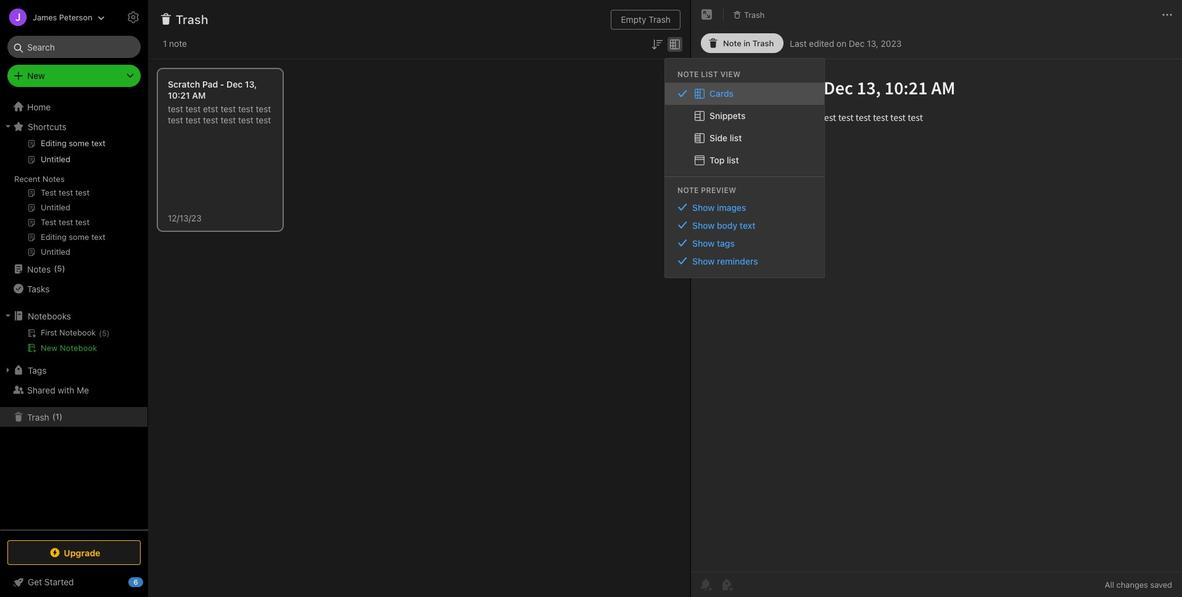 Task type: describe. For each thing, give the bounding box(es) containing it.
12/13/23
[[168, 213, 202, 223]]

recent
[[14, 174, 40, 184]]

text
[[740, 220, 756, 231]]

home link
[[0, 97, 148, 117]]

( for trash
[[52, 412, 55, 422]]

( inside new notebook group
[[99, 329, 102, 338]]

show for show images
[[693, 202, 715, 213]]

empty
[[621, 14, 647, 25]]

13, for scratch pad - dec 13, 10:21 am test test etst test test test test test test test test test
[[245, 79, 257, 90]]

get started
[[28, 577, 74, 588]]

6
[[134, 578, 138, 586]]

upgrade
[[64, 548, 100, 558]]

last
[[790, 38, 807, 48]]

new button
[[7, 65, 141, 87]]

saved
[[1151, 580, 1173, 590]]

click to collapse image
[[144, 575, 153, 590]]

scratch
[[168, 79, 200, 90]]

view
[[721, 70, 741, 79]]

0 vertical spatial 1
[[163, 38, 167, 49]]

list for top list
[[727, 155, 739, 165]]

1 inside trash ( 1 )
[[55, 412, 59, 422]]

peterson
[[59, 12, 92, 22]]

Search text field
[[16, 36, 132, 58]]

note list view
[[678, 70, 741, 79]]

get
[[28, 577, 42, 588]]

Help and Learning task checklist field
[[0, 573, 148, 593]]

show for show reminders
[[693, 256, 715, 267]]

trash ( 1 )
[[27, 412, 62, 423]]

show for show body text
[[693, 220, 715, 231]]

show reminders link
[[666, 252, 825, 270]]

show for show tags
[[693, 238, 715, 249]]

notes ( 5 )
[[27, 264, 65, 274]]

top list
[[710, 155, 739, 165]]

shared with me link
[[0, 380, 148, 400]]

tasks
[[27, 284, 50, 294]]

upgrade button
[[7, 541, 141, 565]]

snippets link
[[666, 105, 825, 127]]

top list link
[[666, 149, 825, 171]]

note in trash
[[724, 38, 774, 48]]

new for new
[[27, 70, 45, 81]]

more actions image
[[1161, 7, 1175, 22]]

me
[[77, 385, 89, 395]]

-
[[220, 79, 224, 90]]

cards link
[[666, 83, 825, 105]]

note for note preview
[[678, 186, 699, 195]]

recent notes group
[[0, 136, 148, 264]]

trash right in
[[753, 38, 774, 48]]

shared with me
[[27, 385, 89, 395]]

on
[[837, 38, 847, 48]]

list
[[701, 70, 719, 79]]

all changes saved
[[1106, 580, 1173, 590]]

Account field
[[0, 5, 105, 30]]

side
[[710, 133, 728, 143]]

tags button
[[0, 361, 148, 380]]

cards menu item
[[666, 83, 825, 105]]

new notebook
[[41, 343, 97, 353]]

tags
[[717, 238, 735, 249]]

note window element
[[691, 0, 1183, 598]]

tasks button
[[0, 279, 148, 299]]

) for trash
[[59, 412, 62, 422]]

body
[[717, 220, 738, 231]]

shared
[[27, 385, 55, 395]]

new for new notebook
[[41, 343, 58, 353]]

empty trash
[[621, 14, 671, 25]]

Note Editor text field
[[691, 59, 1183, 572]]

show body text
[[693, 220, 756, 231]]

james peterson
[[33, 12, 92, 22]]

shortcuts
[[28, 121, 67, 132]]

images
[[717, 202, 747, 213]]

expand tags image
[[3, 365, 13, 375]]

show images
[[693, 202, 747, 213]]

Sort options field
[[650, 36, 665, 52]]

in
[[744, 38, 751, 48]]

trash inside "trash" button
[[745, 10, 765, 20]]



Task type: locate. For each thing, give the bounding box(es) containing it.
note for note list view
[[678, 70, 699, 79]]

0 vertical spatial new
[[27, 70, 45, 81]]

) inside trash ( 1 )
[[59, 412, 62, 422]]

1
[[163, 38, 167, 49], [55, 412, 59, 422]]

list inside 'link'
[[727, 155, 739, 165]]

new inside button
[[41, 343, 58, 353]]

) up the new notebook button
[[107, 329, 110, 338]]

show inside show tags link
[[693, 238, 715, 249]]

0 vertical spatial note
[[678, 70, 699, 79]]

1 vertical spatial new
[[41, 343, 58, 353]]

13, left 2023
[[867, 38, 879, 48]]

note
[[678, 70, 699, 79], [678, 186, 699, 195]]

2 dropdown list menu from the top
[[666, 199, 825, 270]]

2023
[[881, 38, 902, 48]]

all
[[1106, 580, 1115, 590]]

expand notebooks image
[[3, 311, 13, 321]]

new notebook button
[[0, 341, 148, 356]]

dec inside note window element
[[849, 38, 865, 48]]

( up tasks button
[[54, 264, 57, 274]]

empty trash button
[[611, 10, 681, 30]]

side list
[[710, 133, 742, 143]]

trash button
[[729, 6, 770, 23]]

1 vertical spatial list
[[727, 155, 739, 165]]

1 vertical spatial (
[[99, 329, 102, 338]]

new up home
[[27, 70, 45, 81]]

1 note from the top
[[678, 70, 699, 79]]

notebooks
[[28, 311, 71, 321]]

tags
[[28, 365, 47, 376]]

dec inside scratch pad - dec 13, 10:21 am test test etst test test test test test test test test test
[[227, 79, 243, 90]]

notes
[[43, 174, 65, 184], [27, 264, 51, 274]]

13, inside scratch pad - dec 13, 10:21 am test test etst test test test test test test test test test
[[245, 79, 257, 90]]

add a reminder image
[[699, 578, 714, 593]]

new notebook group
[[0, 326, 148, 361]]

show down note preview
[[693, 202, 715, 213]]

etst
[[203, 104, 218, 114]]

5 inside new notebook group
[[102, 329, 107, 338]]

list right "top"
[[727, 155, 739, 165]]

dropdown list menu containing show images
[[666, 199, 825, 270]]

list right the side
[[730, 133, 742, 143]]

tree
[[0, 97, 148, 530]]

13, for last edited on dec 13, 2023
[[867, 38, 879, 48]]

5 inside notes ( 5 )
[[57, 264, 62, 274]]

show inside show body text link
[[693, 220, 715, 231]]

(
[[54, 264, 57, 274], [99, 329, 102, 338], [52, 412, 55, 422]]

notes inside the recent notes group
[[43, 174, 65, 184]]

shortcuts button
[[0, 117, 148, 136]]

with
[[58, 385, 74, 395]]

0 vertical spatial )
[[62, 264, 65, 274]]

( inside notes ( 5 )
[[54, 264, 57, 274]]

1 dropdown list menu from the top
[[666, 83, 825, 171]]

10:21
[[168, 90, 190, 101]]

home
[[27, 102, 51, 112]]

3 show from the top
[[693, 238, 715, 249]]

expand note image
[[700, 7, 715, 22]]

trash up note
[[176, 12, 209, 27]]

1 vertical spatial 5
[[102, 329, 107, 338]]

1 vertical spatial )
[[107, 329, 110, 338]]

trash inside trash ( 1 )
[[27, 412, 49, 423]]

show tags
[[693, 238, 735, 249]]

new up tags
[[41, 343, 58, 353]]

add tag image
[[720, 578, 735, 593]]

show down the show tags
[[693, 256, 715, 267]]

5
[[57, 264, 62, 274], [102, 329, 107, 338]]

0 horizontal spatial 1
[[55, 412, 59, 422]]

list
[[730, 133, 742, 143], [727, 155, 739, 165]]

0 vertical spatial dropdown list menu
[[666, 83, 825, 171]]

)
[[62, 264, 65, 274], [107, 329, 110, 338], [59, 412, 62, 422]]

More actions field
[[1161, 5, 1175, 25]]

None search field
[[16, 36, 132, 58]]

note
[[169, 38, 187, 49]]

0 horizontal spatial dec
[[227, 79, 243, 90]]

( down 'shared with me'
[[52, 412, 55, 422]]

trash up note in trash
[[745, 10, 765, 20]]

( inside trash ( 1 )
[[52, 412, 55, 422]]

0 vertical spatial (
[[54, 264, 57, 274]]

1 vertical spatial 13,
[[245, 79, 257, 90]]

( for notes
[[54, 264, 57, 274]]

1 horizontal spatial 1
[[163, 38, 167, 49]]

1 vertical spatial dropdown list menu
[[666, 199, 825, 270]]

0 vertical spatial notes
[[43, 174, 65, 184]]

reminders
[[717, 256, 759, 267]]

1 horizontal spatial dec
[[849, 38, 865, 48]]

dec for on
[[849, 38, 865, 48]]

( up the new notebook button
[[99, 329, 102, 338]]

notes up "tasks"
[[27, 264, 51, 274]]

notebooks link
[[0, 306, 148, 326]]

1 vertical spatial notes
[[27, 264, 51, 274]]

0 vertical spatial list
[[730, 133, 742, 143]]

am
[[192, 90, 206, 101]]

show images link
[[666, 199, 825, 217]]

trash up sort options field
[[649, 14, 671, 25]]

show body text link
[[666, 217, 825, 234]]

1 vertical spatial note
[[678, 186, 699, 195]]

preview
[[701, 186, 737, 195]]

13, right -
[[245, 79, 257, 90]]

trash
[[745, 10, 765, 20], [176, 12, 209, 27], [649, 14, 671, 25], [753, 38, 774, 48], [27, 412, 49, 423]]

top
[[710, 155, 725, 165]]

show tags link
[[666, 234, 825, 252]]

dropdown list menu
[[666, 83, 825, 171], [666, 199, 825, 270]]

2 vertical spatial )
[[59, 412, 62, 422]]

dec
[[849, 38, 865, 48], [227, 79, 243, 90]]

13,
[[867, 38, 879, 48], [245, 79, 257, 90]]

changes
[[1117, 580, 1149, 590]]

recent notes
[[14, 174, 65, 184]]

1 note
[[163, 38, 187, 49]]

show up the show tags
[[693, 220, 715, 231]]

) down 'shared with me'
[[59, 412, 62, 422]]

show reminders
[[693, 256, 759, 267]]

1 horizontal spatial 13,
[[867, 38, 879, 48]]

notes inside notes ( 5 )
[[27, 264, 51, 274]]

last edited on dec 13, 2023
[[790, 38, 902, 48]]

pad
[[202, 79, 218, 90]]

dec for -
[[227, 79, 243, 90]]

5 up the new notebook button
[[102, 329, 107, 338]]

1 vertical spatial 1
[[55, 412, 59, 422]]

1 horizontal spatial 5
[[102, 329, 107, 338]]

0 vertical spatial dec
[[849, 38, 865, 48]]

trash inside empty trash button
[[649, 14, 671, 25]]

started
[[44, 577, 74, 588]]

cards
[[710, 88, 734, 99]]

tree containing home
[[0, 97, 148, 530]]

note left list
[[678, 70, 699, 79]]

0 vertical spatial 13,
[[867, 38, 879, 48]]

5 up tasks button
[[57, 264, 62, 274]]

1 vertical spatial dec
[[227, 79, 243, 90]]

new
[[27, 70, 45, 81], [41, 343, 58, 353]]

james
[[33, 12, 57, 22]]

1 left note
[[163, 38, 167, 49]]

note preview
[[678, 186, 737, 195]]

0 horizontal spatial 13,
[[245, 79, 257, 90]]

) inside notes ( 5 )
[[62, 264, 65, 274]]

) inside new notebook group
[[107, 329, 110, 338]]

0 vertical spatial 5
[[57, 264, 62, 274]]

2 vertical spatial (
[[52, 412, 55, 422]]

dec right -
[[227, 79, 243, 90]]

new inside popup button
[[27, 70, 45, 81]]

2 show from the top
[[693, 220, 715, 231]]

View options field
[[665, 36, 683, 52]]

1 down 'shared with me'
[[55, 412, 59, 422]]

dec right on
[[849, 38, 865, 48]]

side list link
[[666, 127, 825, 149]]

notes right recent
[[43, 174, 65, 184]]

note
[[724, 38, 742, 48]]

scratch pad - dec 13, 10:21 am test test etst test test test test test test test test test
[[168, 79, 271, 125]]

snippets
[[710, 110, 746, 121]]

dropdown list menu containing cards
[[666, 83, 825, 171]]

) for notes
[[62, 264, 65, 274]]

show
[[693, 202, 715, 213], [693, 220, 715, 231], [693, 238, 715, 249], [693, 256, 715, 267]]

0 horizontal spatial 5
[[57, 264, 62, 274]]

1 show from the top
[[693, 202, 715, 213]]

show left tags
[[693, 238, 715, 249]]

trash down the shared
[[27, 412, 49, 423]]

show inside show images link
[[693, 202, 715, 213]]

notebook
[[60, 343, 97, 353]]

) up tasks button
[[62, 264, 65, 274]]

( 5 )
[[99, 329, 110, 338]]

2 note from the top
[[678, 186, 699, 195]]

test
[[168, 104, 183, 114], [186, 104, 201, 114], [221, 104, 236, 114], [238, 104, 254, 114], [256, 104, 271, 114], [168, 115, 183, 125], [186, 115, 201, 125], [203, 115, 218, 125], [221, 115, 236, 125], [238, 115, 254, 125], [256, 115, 271, 125]]

13, inside note window element
[[867, 38, 879, 48]]

note left preview
[[678, 186, 699, 195]]

settings image
[[126, 10, 141, 25]]

4 show from the top
[[693, 256, 715, 267]]

edited
[[810, 38, 835, 48]]

list for side list
[[730, 133, 742, 143]]



Task type: vqa. For each thing, say whether or not it's contained in the screenshot.
Points on the left top of the page
no



